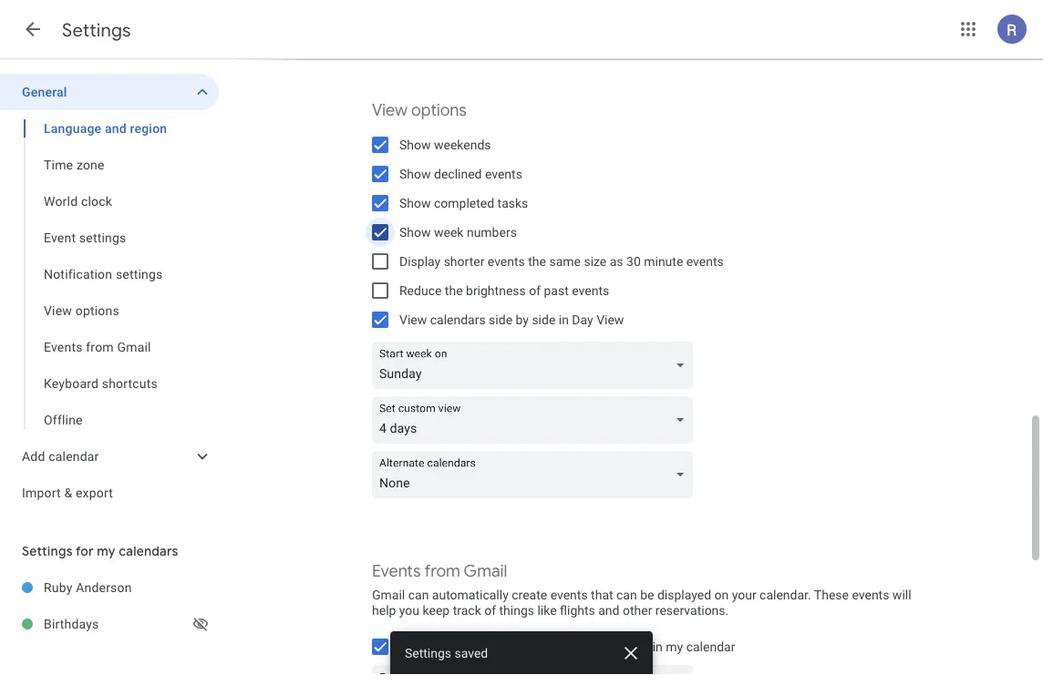 Task type: vqa. For each thing, say whether or not it's contained in the screenshot.
side
yes



Task type: locate. For each thing, give the bounding box(es) containing it.
view options
[[372, 100, 467, 121], [44, 303, 119, 318]]

keep
[[423, 603, 450, 618]]

events from gmail
[[44, 340, 151, 355]]

your
[[732, 588, 756, 603]]

automatically
[[432, 588, 509, 603], [474, 640, 551, 655]]

ruby anderson tree item
[[0, 570, 219, 606]]

clock
[[81, 194, 112, 209]]

1 vertical spatial from
[[424, 561, 460, 582]]

world clock
[[44, 194, 112, 209]]

events for events from gmail
[[44, 340, 83, 355]]

1 horizontal spatial events
[[372, 561, 421, 582]]

the down shorter
[[445, 283, 463, 298]]

my
[[97, 543, 116, 560], [666, 640, 683, 655]]

show down show weekends
[[399, 166, 431, 181]]

show left completed at top left
[[399, 196, 431, 211]]

tree
[[0, 74, 219, 511]]

other
[[623, 603, 652, 618]]

1 vertical spatial and
[[598, 603, 620, 618]]

view options down notification
[[44, 303, 119, 318]]

1 vertical spatial calendar
[[686, 640, 735, 655]]

1 horizontal spatial and
[[598, 603, 620, 618]]

in left day
[[559, 312, 569, 327]]

view right day
[[596, 312, 624, 327]]

tasks
[[497, 196, 528, 211]]

0 horizontal spatial in
[[559, 312, 569, 327]]

the
[[528, 254, 546, 269], [445, 283, 463, 298]]

add
[[22, 449, 45, 464]]

birthdays link
[[44, 606, 190, 643]]

time
[[44, 157, 73, 172]]

gmail
[[117, 340, 151, 355], [464, 561, 507, 582], [372, 588, 405, 603], [616, 640, 649, 655]]

from up keep in the bottom left of the page
[[424, 561, 460, 582]]

1 horizontal spatial can
[[616, 588, 637, 603]]

by down 'reduce the brightness of past events'
[[516, 312, 529, 327]]

0 horizontal spatial by
[[516, 312, 529, 327]]

settings left for
[[22, 543, 73, 560]]

0 vertical spatial in
[[559, 312, 569, 327]]

1 vertical spatial events
[[372, 561, 421, 582]]

0 horizontal spatial side
[[489, 312, 512, 327]]

created
[[554, 640, 597, 655]]

settings for event settings
[[79, 230, 126, 245]]

events down track
[[434, 640, 471, 655]]

by
[[516, 312, 529, 327], [600, 640, 613, 655]]

from for events from gmail
[[86, 340, 114, 355]]

events
[[44, 340, 83, 355], [372, 561, 421, 582]]

reduce
[[399, 283, 442, 298]]

1 show from the top
[[399, 137, 431, 152]]

settings for settings for my calendars
[[22, 543, 73, 560]]

0 vertical spatial settings
[[79, 230, 126, 245]]

zone
[[76, 157, 105, 172]]

automatically down things
[[474, 640, 551, 655]]

events from gmail gmail can automatically create events that can be displayed on your calendar. these events will help you keep track of things like flights and other reservations.
[[372, 561, 911, 618]]

show up display on the left
[[399, 225, 431, 240]]

2 vertical spatial settings
[[405, 646, 451, 661]]

0 vertical spatial view options
[[372, 100, 467, 121]]

1 vertical spatial by
[[600, 640, 613, 655]]

view up show weekends
[[372, 100, 407, 121]]

calendars
[[430, 312, 486, 327], [119, 543, 178, 560]]

can
[[408, 588, 429, 603], [616, 588, 637, 603]]

settings right notification
[[116, 267, 163, 282]]

events left that
[[550, 588, 588, 603]]

events
[[485, 166, 522, 181], [488, 254, 525, 269], [686, 254, 724, 269], [572, 283, 609, 298], [550, 588, 588, 603], [852, 588, 889, 603], [434, 640, 471, 655]]

0 horizontal spatial can
[[408, 588, 429, 603]]

and left 'region'
[[105, 121, 127, 136]]

1 vertical spatial the
[[445, 283, 463, 298]]

settings saved
[[405, 646, 488, 661]]

settings for notification settings
[[116, 267, 163, 282]]

5 show from the top
[[399, 640, 431, 655]]

birthdays tree item
[[0, 606, 219, 643]]

settings for settings saved
[[405, 646, 451, 661]]

1 horizontal spatial calendar
[[686, 640, 735, 655]]

birthdays
[[44, 617, 99, 632]]

1 horizontal spatial by
[[600, 640, 613, 655]]

group
[[0, 110, 219, 439]]

view down notification
[[44, 303, 72, 318]]

show down you
[[399, 640, 431, 655]]

0 vertical spatial the
[[528, 254, 546, 269]]

options up the events from gmail
[[75, 303, 119, 318]]

1 horizontal spatial my
[[666, 640, 683, 655]]

from inside events from gmail gmail can automatically create events that can be displayed on your calendar. these events will help you keep track of things like flights and other reservations.
[[424, 561, 460, 582]]

settings up notification settings
[[79, 230, 126, 245]]

in down the reservations. on the right
[[653, 640, 663, 655]]

go back image
[[22, 18, 44, 40]]

automatically up saved
[[432, 588, 509, 603]]

0 vertical spatial from
[[86, 340, 114, 355]]

1 vertical spatial calendars
[[119, 543, 178, 560]]

the left same
[[528, 254, 546, 269]]

gmail left keep in the bottom left of the page
[[372, 588, 405, 603]]

of inside events from gmail gmail can automatically create events that can be displayed on your calendar. these events will help you keep track of things like flights and other reservations.
[[484, 603, 496, 618]]

weekends
[[434, 137, 491, 152]]

things
[[499, 603, 534, 618]]

from
[[86, 340, 114, 355], [424, 561, 460, 582]]

from for events from gmail gmail can automatically create events that can be displayed on your calendar. these events will help you keep track of things like flights and other reservations.
[[424, 561, 460, 582]]

side down past
[[532, 312, 556, 327]]

options
[[411, 100, 467, 121], [75, 303, 119, 318]]

0 horizontal spatial view options
[[44, 303, 119, 318]]

settings for my calendars tree
[[0, 570, 219, 643]]

None field
[[372, 342, 700, 389], [372, 397, 700, 444], [372, 451, 700, 499], [372, 342, 700, 389], [372, 397, 700, 444], [372, 451, 700, 499]]

0 vertical spatial my
[[97, 543, 116, 560]]

1 horizontal spatial in
[[653, 640, 663, 655]]

events inside events from gmail gmail can automatically create events that can be displayed on your calendar. these events will help you keep track of things like flights and other reservations.
[[372, 561, 421, 582]]

of right track
[[484, 603, 496, 618]]

from up keyboard shortcuts
[[86, 340, 114, 355]]

and
[[105, 121, 127, 136], [598, 603, 620, 618]]

side down 'reduce the brightness of past events'
[[489, 312, 512, 327]]

side
[[489, 312, 512, 327], [532, 312, 556, 327]]

settings up general tree item
[[62, 18, 131, 41]]

show for show events automatically created by gmail in my calendar
[[399, 640, 431, 655]]

0 horizontal spatial of
[[484, 603, 496, 618]]

0 horizontal spatial calendar
[[48, 449, 99, 464]]

0 horizontal spatial the
[[445, 283, 463, 298]]

calendar down the reservations. on the right
[[686, 640, 735, 655]]

0 horizontal spatial and
[[105, 121, 127, 136]]

1 side from the left
[[489, 312, 512, 327]]

and left other
[[598, 603, 620, 618]]

view
[[372, 100, 407, 121], [44, 303, 72, 318], [399, 312, 427, 327], [596, 312, 624, 327]]

events up 'reduce the brightness of past events'
[[488, 254, 525, 269]]

1 vertical spatial settings
[[22, 543, 73, 560]]

calendar up '&'
[[48, 449, 99, 464]]

0 vertical spatial events
[[44, 340, 83, 355]]

can left the be
[[616, 588, 637, 603]]

group containing language and region
[[0, 110, 219, 439]]

events up keyboard
[[44, 340, 83, 355]]

settings
[[62, 18, 131, 41], [22, 543, 73, 560], [405, 646, 451, 661]]

my down the reservations. on the right
[[666, 640, 683, 655]]

by right created
[[600, 640, 613, 655]]

0 vertical spatial settings
[[62, 18, 131, 41]]

1 vertical spatial in
[[653, 640, 663, 655]]

0 horizontal spatial calendars
[[119, 543, 178, 560]]

reduce the brightness of past events
[[399, 283, 609, 298]]

1 vertical spatial view options
[[44, 303, 119, 318]]

1 horizontal spatial the
[[528, 254, 546, 269]]

0 horizontal spatial events
[[44, 340, 83, 355]]

1 horizontal spatial side
[[532, 312, 556, 327]]

calendar
[[48, 449, 99, 464], [686, 640, 735, 655]]

0 vertical spatial calendar
[[48, 449, 99, 464]]

4 show from the top
[[399, 225, 431, 240]]

events up help
[[372, 561, 421, 582]]

minute
[[644, 254, 683, 269]]

3 show from the top
[[399, 196, 431, 211]]

for
[[76, 543, 94, 560]]

saved
[[455, 646, 488, 661]]

be
[[640, 588, 654, 603]]

of left past
[[529, 283, 541, 298]]

my right for
[[97, 543, 116, 560]]

1 horizontal spatial from
[[424, 561, 460, 582]]

0 horizontal spatial options
[[75, 303, 119, 318]]

show completed tasks
[[399, 196, 528, 211]]

gmail up track
[[464, 561, 507, 582]]

1 vertical spatial of
[[484, 603, 496, 618]]

settings left saved
[[405, 646, 451, 661]]

calendars up ruby anderson tree item
[[119, 543, 178, 560]]

show week numbers
[[399, 225, 517, 240]]

options up show weekends
[[411, 100, 467, 121]]

can right help
[[408, 588, 429, 603]]

0 vertical spatial options
[[411, 100, 467, 121]]

of
[[529, 283, 541, 298], [484, 603, 496, 618]]

1 vertical spatial settings
[[116, 267, 163, 282]]

2 show from the top
[[399, 166, 431, 181]]

1 vertical spatial options
[[75, 303, 119, 318]]

1 can from the left
[[408, 588, 429, 603]]

0 horizontal spatial from
[[86, 340, 114, 355]]

show
[[399, 137, 431, 152], [399, 166, 431, 181], [399, 196, 431, 211], [399, 225, 431, 240], [399, 640, 431, 655]]

0 vertical spatial automatically
[[432, 588, 509, 603]]

in
[[559, 312, 569, 327], [653, 640, 663, 655]]

settings
[[79, 230, 126, 245], [116, 267, 163, 282]]

show left weekends
[[399, 137, 431, 152]]

1 horizontal spatial of
[[529, 283, 541, 298]]

brightness
[[466, 283, 526, 298]]

0 vertical spatial calendars
[[430, 312, 486, 327]]

view options up show weekends
[[372, 100, 467, 121]]

calendars down reduce
[[430, 312, 486, 327]]



Task type: describe. For each thing, give the bounding box(es) containing it.
event settings
[[44, 230, 126, 245]]

that
[[591, 588, 613, 603]]

export
[[76, 486, 113, 501]]

events up tasks
[[485, 166, 522, 181]]

these
[[814, 588, 849, 603]]

1 horizontal spatial view options
[[372, 100, 467, 121]]

show for show completed tasks
[[399, 196, 431, 211]]

as
[[610, 254, 623, 269]]

view inside group
[[44, 303, 72, 318]]

automatically inside events from gmail gmail can automatically create events that can be displayed on your calendar. these events will help you keep track of things like flights and other reservations.
[[432, 588, 509, 603]]

1 vertical spatial my
[[666, 640, 683, 655]]

you
[[399, 603, 419, 618]]

same
[[549, 254, 581, 269]]

declined
[[434, 166, 482, 181]]

gmail up 'shortcuts'
[[117, 340, 151, 355]]

will
[[892, 588, 911, 603]]

reservations.
[[655, 603, 729, 618]]

view down reduce
[[399, 312, 427, 327]]

import & export
[[22, 486, 113, 501]]

shortcuts
[[102, 376, 158, 391]]

show declined events
[[399, 166, 522, 181]]

displayed
[[657, 588, 711, 603]]

events down "size"
[[572, 283, 609, 298]]

and inside events from gmail gmail can automatically create events that can be displayed on your calendar. these events will help you keep track of things like flights and other reservations.
[[598, 603, 620, 618]]

event
[[44, 230, 76, 245]]

tree containing general
[[0, 74, 219, 511]]

0 horizontal spatial my
[[97, 543, 116, 560]]

display shorter events the same size as 30 minute events
[[399, 254, 724, 269]]

0 vertical spatial by
[[516, 312, 529, 327]]

track
[[453, 603, 481, 618]]

add calendar
[[22, 449, 99, 464]]

show weekends
[[399, 137, 491, 152]]

view options inside group
[[44, 303, 119, 318]]

region
[[130, 121, 167, 136]]

past
[[544, 283, 569, 298]]

0 vertical spatial of
[[529, 283, 541, 298]]

ruby
[[44, 580, 73, 595]]

week
[[434, 225, 464, 240]]

time zone
[[44, 157, 105, 172]]

size
[[584, 254, 607, 269]]

options inside group
[[75, 303, 119, 318]]

notification
[[44, 267, 112, 282]]

keyboard shortcuts
[[44, 376, 158, 391]]

display
[[399, 254, 441, 269]]

import
[[22, 486, 61, 501]]

2 can from the left
[[616, 588, 637, 603]]

gmail down other
[[616, 640, 649, 655]]

general tree item
[[0, 74, 219, 110]]

0 vertical spatial and
[[105, 121, 127, 136]]

flights
[[560, 603, 595, 618]]

offline
[[44, 413, 83, 428]]

30
[[626, 254, 641, 269]]

show for show weekends
[[399, 137, 431, 152]]

1 horizontal spatial options
[[411, 100, 467, 121]]

help
[[372, 603, 396, 618]]

1 horizontal spatial calendars
[[430, 312, 486, 327]]

create
[[512, 588, 547, 603]]

numbers
[[467, 225, 517, 240]]

settings for settings
[[62, 18, 131, 41]]

ruby anderson
[[44, 580, 132, 595]]

settings heading
[[62, 18, 131, 41]]

events for events from gmail gmail can automatically create events that can be displayed on your calendar. these events will help you keep track of things like flights and other reservations.
[[372, 561, 421, 582]]

1 vertical spatial automatically
[[474, 640, 551, 655]]

world
[[44, 194, 78, 209]]

anderson
[[76, 580, 132, 595]]

on
[[714, 588, 729, 603]]

events right minute
[[686, 254, 724, 269]]

settings for my calendars
[[22, 543, 178, 560]]

shorter
[[444, 254, 484, 269]]

keyboard
[[44, 376, 99, 391]]

general
[[22, 84, 67, 99]]

2 side from the left
[[532, 312, 556, 327]]

view calendars side by side in day view
[[399, 312, 624, 327]]

day
[[572, 312, 593, 327]]

show events automatically created by gmail in my calendar
[[399, 640, 735, 655]]

notification settings
[[44, 267, 163, 282]]

completed
[[434, 196, 494, 211]]

language
[[44, 121, 101, 136]]

calendar.
[[760, 588, 811, 603]]

show for show week numbers
[[399, 225, 431, 240]]

events left will
[[852, 588, 889, 603]]

language and region
[[44, 121, 167, 136]]

show for show declined events
[[399, 166, 431, 181]]

like
[[537, 603, 557, 618]]

&
[[64, 486, 72, 501]]



